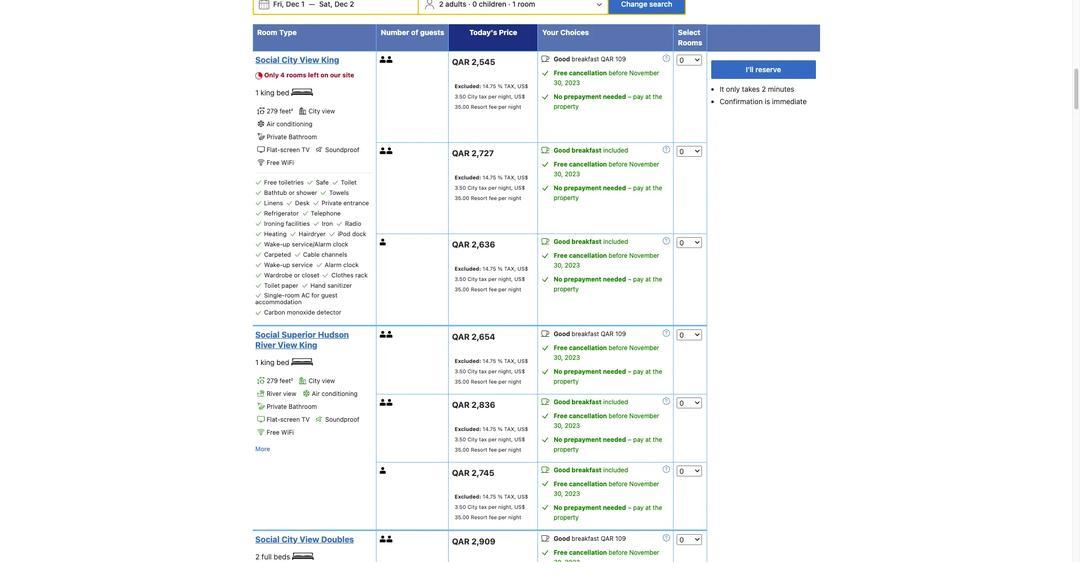 Task type: describe. For each thing, give the bounding box(es) containing it.
6 cancellation from the top
[[569, 480, 607, 488]]

3.50 for qar 2,727
[[455, 185, 466, 191]]

30, for 1st more details on meals and payment options icon
[[554, 170, 563, 178]]

– pay at the property for qar 2,636
[[554, 275, 662, 293]]

1 king from the top
[[261, 88, 275, 97]]

1 pay from the top
[[633, 93, 644, 101]]

full
[[262, 553, 272, 561]]

30, for 3rd more details on meals and payment options image from the bottom of the page
[[554, 79, 563, 87]]

5 free cancellation from the top
[[554, 412, 607, 420]]

4 before from the top
[[609, 344, 628, 352]]

3 good breakfast qar 109 from the top
[[554, 535, 626, 543]]

ipod
[[338, 230, 350, 238]]

takes
[[742, 85, 760, 93]]

rooms
[[286, 71, 306, 79]]

of
[[411, 28, 418, 37]]

clothes rack
[[331, 271, 368, 279]]

1 vertical spatial air conditioning
[[312, 390, 358, 398]]

accommodation
[[255, 298, 302, 306]]

2 free wifi from the top
[[267, 429, 294, 436]]

7 breakfast from the top
[[572, 535, 599, 543]]

wardrobe or closet
[[264, 271, 319, 279]]

fee for qar 2,636
[[489, 286, 497, 292]]

3.50 for qar 2,636
[[455, 276, 466, 282]]

5 before november 30, 2023 from the top
[[554, 412, 659, 430]]

qar 109 for qar 2,545
[[601, 55, 626, 63]]

6 before november 30, 2023 from the top
[[554, 480, 659, 498]]

14.75 % tax, us$ 3.50 city tax per night, us$ 35.00 resort fee per night for qar 2,836
[[455, 426, 528, 453]]

1 needed from the top
[[603, 93, 626, 101]]

night, for qar 2,727
[[498, 185, 513, 191]]

2 flat-screen tv from the top
[[267, 416, 310, 423]]

35.00 for qar 2,727
[[455, 195, 469, 201]]

1 before november 30, 2023 from the top
[[554, 69, 659, 87]]

no for qar 2,727
[[554, 184, 562, 192]]

city up qar 2,836
[[468, 368, 478, 374]]

wake- for wake-up service/alarm clock
[[264, 240, 283, 248]]

7 2023 from the top
[[565, 559, 580, 562]]

river inside social superior hudson river view king
[[255, 341, 276, 350]]

the for qar 2,727
[[653, 184, 662, 192]]

tax, for qar 2,636
[[504, 266, 516, 272]]

room
[[285, 291, 300, 299]]

1 before from the top
[[609, 69, 628, 77]]

private entrance
[[322, 199, 369, 207]]

1 the from the top
[[653, 93, 662, 101]]

1 property from the top
[[554, 103, 579, 111]]

1 vertical spatial conditioning
[[322, 390, 358, 398]]

toiletries
[[279, 178, 304, 186]]

14.75 for qar 2,745
[[483, 494, 496, 500]]

social city view doubles
[[255, 535, 354, 544]]

towels
[[329, 189, 349, 196]]

1 – pay at the property from the top
[[554, 93, 662, 111]]

1 1 from the top
[[255, 88, 259, 97]]

i'll reserve button
[[711, 60, 816, 79]]

night, for qar 2,654
[[498, 368, 513, 374]]

night for qar 2,727
[[508, 195, 521, 201]]

wake-up service
[[264, 261, 313, 269]]

3.50 for qar 2,836
[[455, 436, 466, 442]]

5 good from the top
[[554, 398, 570, 406]]

price
[[499, 28, 517, 37]]

property for qar 2,745
[[554, 514, 579, 521]]

% for qar 2,545
[[498, 83, 503, 89]]

6 breakfast from the top
[[572, 466, 602, 474]]

0 vertical spatial private
[[267, 133, 287, 141]]

closet
[[302, 271, 319, 279]]

1 more details on meals and payment options image from the top
[[663, 146, 670, 153]]

2 flat- from the top
[[267, 416, 280, 423]]

select
[[678, 28, 701, 37]]

7 before november 30, 2023 from the top
[[554, 549, 659, 562]]

immediate
[[772, 97, 807, 106]]

included for qar 2,836
[[603, 398, 628, 406]]

fee for qar 2,545
[[489, 104, 497, 110]]

2 bed from the top
[[277, 358, 289, 367]]

4 before november 30, 2023 from the top
[[554, 344, 659, 362]]

3 cancellation from the top
[[569, 252, 607, 259]]

toilet for toilet
[[341, 178, 357, 186]]

city view for conditioning
[[309, 377, 335, 385]]

tax for qar 2,636
[[479, 276, 487, 282]]

279 for air
[[267, 107, 278, 115]]

ironing
[[264, 220, 284, 227]]

2 before november 30, 2023 from the top
[[554, 160, 659, 178]]

7 before from the top
[[609, 549, 628, 557]]

1 good from the top
[[554, 55, 570, 63]]

5 breakfast from the top
[[572, 398, 602, 406]]

2 private bathroom from the top
[[267, 403, 317, 411]]

4 property from the top
[[554, 378, 579, 385]]

2 tv from the top
[[302, 416, 310, 423]]

entrance
[[343, 199, 369, 207]]

1 cancellation from the top
[[569, 69, 607, 77]]

1 wifi from the top
[[281, 159, 294, 167]]

only
[[726, 85, 740, 93]]

at for qar 2,836
[[646, 436, 651, 444]]

1 vertical spatial clock
[[343, 261, 359, 269]]

good breakfast included for qar 2,727
[[554, 147, 628, 154]]

1 no from the top
[[554, 93, 562, 101]]

refrigerator
[[264, 209, 299, 217]]

guests
[[420, 28, 444, 37]]

cable channels
[[303, 251, 347, 258]]

city down social superior hudson river view king "link"
[[309, 377, 320, 385]]

site
[[342, 71, 354, 79]]

superior
[[282, 330, 316, 340]]

service/alarm
[[292, 240, 331, 248]]

2 good from the top
[[554, 147, 570, 154]]

your choices
[[542, 28, 589, 37]]

sanitizer
[[327, 282, 352, 289]]

channels
[[321, 251, 347, 258]]

needed for qar 2,636
[[603, 275, 626, 283]]

more link
[[255, 444, 270, 454]]

2 before from the top
[[609, 160, 628, 168]]

city inside social city view doubles link
[[282, 535, 298, 544]]

prepayment for qar 2,727
[[564, 184, 602, 192]]

tax for qar 2,727
[[479, 185, 487, 191]]

social superior hudson river view king link
[[255, 330, 371, 350]]

excluded: for qar 2,836
[[455, 426, 481, 432]]

telephone
[[311, 209, 341, 217]]

good breakfast qar 109 for qar 2,545
[[554, 55, 626, 63]]

for
[[312, 291, 320, 299]]

up for service
[[283, 261, 290, 269]]

3.50 for qar 2,745
[[455, 504, 466, 510]]

hairdryer
[[299, 230, 326, 238]]

4 – from the top
[[628, 368, 632, 376]]

choices
[[561, 28, 589, 37]]

4 free cancellation from the top
[[554, 344, 607, 352]]

desk
[[295, 199, 310, 207]]

2 more details on meals and payment options image from the top
[[663, 330, 670, 337]]

0 vertical spatial clock
[[333, 240, 348, 248]]

7 good from the top
[[554, 535, 570, 543]]

6 free cancellation from the top
[[554, 480, 607, 488]]

2 inside it only takes 2 minutes confirmation is immediate
[[762, 85, 766, 93]]

6 good from the top
[[554, 466, 570, 474]]

4 at from the top
[[646, 368, 651, 376]]

hand sanitizer
[[310, 282, 352, 289]]

alarm
[[325, 261, 342, 269]]

service
[[292, 261, 313, 269]]

4 cancellation from the top
[[569, 344, 607, 352]]

0 vertical spatial conditioning
[[277, 120, 313, 128]]

2 cancellation from the top
[[569, 160, 607, 168]]

1 vertical spatial air
[[312, 390, 320, 398]]

city view for bathroom
[[309, 107, 335, 115]]

1 bed from the top
[[277, 88, 289, 97]]

5 cancellation from the top
[[569, 412, 607, 420]]

3 2023 from the top
[[565, 262, 580, 269]]

7 free cancellation from the top
[[554, 549, 607, 557]]

30, for 2nd more details on meals and payment options icon from the top of the page
[[554, 354, 563, 362]]

wake-up service/alarm clock
[[264, 240, 348, 248]]

35.00 for qar 2,545
[[455, 104, 469, 110]]

beds
[[274, 553, 290, 561]]

2 vertical spatial private
[[267, 403, 287, 411]]

no prepayment needed for qar 2,727
[[554, 184, 626, 192]]

city down left in the top of the page
[[309, 107, 320, 115]]

hudson
[[318, 330, 349, 340]]

your
[[542, 28, 559, 37]]

2 full beds
[[255, 553, 292, 561]]

carbon
[[264, 309, 285, 316]]

king inside social superior hudson river view king
[[299, 341, 317, 350]]

wake- for wake-up service
[[264, 261, 283, 269]]

confirmation
[[720, 97, 763, 106]]

14.75 for qar 2,636
[[483, 266, 496, 272]]

included for qar 2,636
[[603, 238, 628, 246]]

only
[[264, 71, 279, 79]]

city inside 'social city view king' "link"
[[282, 55, 298, 65]]

fee for qar 2,836
[[489, 447, 497, 453]]

7 november from the top
[[629, 549, 659, 557]]

% for qar 2,836
[[498, 426, 503, 432]]

type
[[279, 28, 297, 37]]

0 horizontal spatial 2
[[255, 553, 260, 561]]

1 screen from the top
[[280, 146, 300, 154]]

no for qar 2,636
[[554, 275, 562, 283]]

today's
[[470, 28, 497, 37]]

good breakfast qar 109 for qar 2,654
[[554, 330, 626, 338]]

qar 2,545
[[452, 57, 495, 67]]

1 vertical spatial river
[[267, 390, 281, 398]]

good breakfast included for qar 2,745
[[554, 466, 628, 474]]

3 free cancellation from the top
[[554, 252, 607, 259]]

wardrobe
[[264, 271, 292, 279]]

night for qar 2,654
[[508, 379, 521, 385]]

detector
[[317, 309, 341, 316]]

6 before from the top
[[609, 480, 628, 488]]

toilet paper
[[264, 282, 298, 289]]

qar 2,654
[[452, 332, 495, 341]]

free toiletries
[[264, 178, 304, 186]]

at for qar 2,727
[[646, 184, 651, 192]]

4
[[280, 71, 285, 79]]

1 free wifi from the top
[[267, 159, 294, 167]]

or for bathtub
[[289, 189, 295, 196]]

social for social city view doubles
[[255, 535, 280, 544]]

city down the qar 2,545
[[468, 93, 478, 100]]

needed for qar 2,836
[[603, 436, 626, 444]]

city up 'qar 2,909'
[[468, 504, 478, 510]]

heating
[[264, 230, 287, 238]]

night, for qar 2,745
[[498, 504, 513, 510]]

today's price
[[470, 28, 517, 37]]

2 1 from the top
[[255, 358, 259, 367]]

2 screen from the top
[[280, 416, 300, 423]]

1 at from the top
[[646, 93, 651, 101]]

number
[[381, 28, 409, 37]]

ac
[[301, 291, 310, 299]]

prepayment for qar 2,836
[[564, 436, 602, 444]]

alarm clock
[[325, 261, 359, 269]]

2 1 king bed from the top
[[255, 358, 291, 367]]

night for qar 2,545
[[508, 104, 521, 110]]

4 needed from the top
[[603, 368, 626, 376]]

single-room ac for guest accommodation
[[255, 291, 338, 306]]

social city view king
[[255, 55, 339, 65]]

5 november from the top
[[629, 412, 659, 420]]

3 qar 109 from the top
[[601, 535, 626, 543]]

3 good from the top
[[554, 238, 570, 246]]

the for qar 2,636
[[653, 275, 662, 283]]

4 more details on meals and payment options image from the top
[[663, 535, 670, 542]]

select rooms
[[678, 28, 702, 47]]

view for conditioning
[[322, 377, 335, 385]]

3 november from the top
[[629, 252, 659, 259]]

city up qar 2,745
[[468, 436, 478, 442]]

qar 2,745
[[452, 468, 494, 477]]

14.75 for qar 2,836
[[483, 426, 496, 432]]

4 pay from the top
[[633, 368, 644, 376]]

2 soundproof from the top
[[325, 416, 360, 423]]

i'll reserve
[[746, 65, 781, 74]]

qar 2,836
[[452, 400, 495, 409]]

feet² for conditioning
[[280, 107, 293, 115]]

pay for qar 2,836
[[633, 436, 644, 444]]

3 breakfast from the top
[[572, 238, 602, 246]]

7 cancellation from the top
[[569, 549, 607, 557]]

more details on meals and payment options image for qar 2,836
[[663, 398, 670, 405]]

1 breakfast from the top
[[572, 55, 599, 63]]

is
[[765, 97, 770, 106]]

tax for qar 2,836
[[479, 436, 487, 442]]

or for wardrobe
[[294, 271, 300, 279]]

3 before from the top
[[609, 252, 628, 259]]

– pay at the property for qar 2,836
[[554, 436, 662, 453]]

3.50 for qar 2,545
[[455, 93, 466, 100]]

included for qar 2,727
[[603, 147, 628, 154]]

bathtub
[[264, 189, 287, 196]]

1 free cancellation from the top
[[554, 69, 607, 77]]

hand
[[310, 282, 326, 289]]

1 soundproof from the top
[[325, 146, 360, 154]]

1 2023 from the top
[[565, 79, 580, 87]]

pay for qar 2,745
[[633, 504, 644, 512]]

1 november from the top
[[629, 69, 659, 77]]

guest
[[321, 291, 338, 299]]

it
[[720, 85, 724, 93]]

2 2023 from the top
[[565, 170, 580, 178]]

6 november from the top
[[629, 480, 659, 488]]

fee for qar 2,745
[[489, 515, 497, 521]]

2 free cancellation from the top
[[554, 160, 607, 168]]

4 no from the top
[[554, 368, 562, 376]]



Task type: vqa. For each thing, say whether or not it's contained in the screenshot.
view 279 Feet²
yes



Task type: locate. For each thing, give the bounding box(es) containing it.
30, for more details on meals and payment options image related to qar 2,836
[[554, 422, 563, 430]]

night, for qar 2,836
[[498, 436, 513, 442]]

3 included from the top
[[603, 398, 628, 406]]

city down qar 2,727
[[468, 185, 478, 191]]

more details on meals and payment options image
[[663, 55, 670, 62], [663, 237, 670, 245], [663, 398, 670, 405]]

room
[[257, 28, 277, 37]]

30, for fourth more details on meals and payment options icon from the top
[[554, 559, 563, 562]]

0 vertical spatial bathroom
[[289, 133, 317, 141]]

14.75 down qar 2,745
[[483, 494, 496, 500]]

1 vertical spatial flat-
[[267, 416, 280, 423]]

view up 'only 4 rooms left on our site'
[[300, 55, 319, 65]]

king inside "link"
[[321, 55, 339, 65]]

our
[[330, 71, 341, 79]]

view left doubles
[[300, 535, 319, 544]]

0 vertical spatial tv
[[302, 146, 310, 154]]

– for qar 2,745
[[628, 504, 632, 512]]

left
[[308, 71, 319, 79]]

1 vertical spatial or
[[294, 271, 300, 279]]

excluded: for qar 2,654
[[455, 358, 481, 364]]

14.75 % tax, us$ 3.50 city tax per night, us$ 35.00 resort fee per night up 'qar 2,909'
[[455, 494, 528, 521]]

2 no prepayment needed from the top
[[554, 184, 626, 192]]

4 resort from the top
[[471, 379, 487, 385]]

1 tax, from the top
[[504, 83, 516, 89]]

free
[[554, 69, 568, 77], [267, 159, 280, 167], [554, 160, 568, 168], [264, 178, 277, 186], [554, 252, 568, 259], [554, 344, 568, 352], [554, 412, 568, 420], [267, 429, 280, 436], [554, 480, 568, 488], [554, 549, 568, 557]]

2 november from the top
[[629, 160, 659, 168]]

only 4 rooms left on our site
[[264, 71, 354, 79]]

fee for qar 2,727
[[489, 195, 497, 201]]

279 feet² up river view
[[267, 377, 293, 385]]

0 horizontal spatial air
[[267, 120, 275, 128]]

3.50 for qar 2,654
[[455, 368, 466, 374]]

1 vertical spatial view
[[322, 377, 335, 385]]

paper
[[282, 282, 298, 289]]

0 vertical spatial soundproof
[[325, 146, 360, 154]]

air
[[267, 120, 275, 128], [312, 390, 320, 398]]

0 vertical spatial or
[[289, 189, 295, 196]]

5 2023 from the top
[[565, 422, 580, 430]]

free wifi up free toiletries
[[267, 159, 294, 167]]

king up river view
[[261, 358, 275, 367]]

0 vertical spatial king
[[261, 88, 275, 97]]

fee down the qar 2,545
[[489, 104, 497, 110]]

3.50 down qar 2,636
[[455, 276, 466, 282]]

1 1 king bed from the top
[[255, 88, 291, 97]]

night for qar 2,745
[[508, 515, 521, 521]]

279 feet² for conditioning
[[267, 107, 293, 115]]

view inside social superior hudson river view king
[[278, 341, 297, 350]]

resort up qar 2,836
[[471, 379, 487, 385]]

1 – from the top
[[628, 93, 632, 101]]

excluded: down qar 2,727
[[455, 174, 481, 180]]

at for qar 2,745
[[646, 504, 651, 512]]

tax, for qar 2,745
[[504, 494, 516, 500]]

resort for qar 2,745
[[471, 515, 487, 521]]

wifi up toiletries
[[281, 159, 294, 167]]

4 prepayment from the top
[[564, 368, 602, 376]]

ipod dock
[[338, 230, 366, 238]]

carpeted
[[264, 251, 291, 258]]

279 down only at the top of page
[[267, 107, 278, 115]]

social up full
[[255, 535, 280, 544]]

1 vertical spatial wifi
[[281, 429, 294, 436]]

2 wifi from the top
[[281, 429, 294, 436]]

6 property from the top
[[554, 514, 579, 521]]

0 vertical spatial flat-
[[267, 146, 280, 154]]

14.75 down the qar 2,545
[[483, 83, 496, 89]]

1 vertical spatial free wifi
[[267, 429, 294, 436]]

flat-screen tv up toiletries
[[267, 146, 310, 154]]

resort for qar 2,545
[[471, 104, 487, 110]]

private up telephone on the left of the page
[[322, 199, 342, 207]]

14.75 down qar 2,636
[[483, 266, 496, 272]]

pay for qar 2,727
[[633, 184, 644, 192]]

14.75 % tax, us$ 3.50 city tax per night, us$ 35.00 resort fee per night for qar 2,727
[[455, 174, 528, 201]]

14.75 for qar 2,545
[[483, 83, 496, 89]]

4 included from the top
[[603, 466, 628, 474]]

5 night, from the top
[[498, 436, 513, 442]]

1 vertical spatial 1 king bed
[[255, 358, 291, 367]]

fee up 'qar 2,909'
[[489, 515, 497, 521]]

0 vertical spatial wifi
[[281, 159, 294, 167]]

night, for qar 2,545
[[498, 93, 513, 100]]

% for qar 2,727
[[498, 174, 503, 180]]

1 horizontal spatial king
[[321, 55, 339, 65]]

monoxide
[[287, 309, 315, 316]]

1 horizontal spatial toilet
[[341, 178, 357, 186]]

1 vertical spatial up
[[283, 261, 290, 269]]

1 14.75 % tax, us$ 3.50 city tax per night, us$ 35.00 resort fee per night from the top
[[455, 83, 528, 110]]

pay
[[633, 93, 644, 101], [633, 184, 644, 192], [633, 275, 644, 283], [633, 368, 644, 376], [633, 436, 644, 444], [633, 504, 644, 512]]

feet² up river view
[[280, 377, 293, 385]]

3.50 down the qar 2,545
[[455, 93, 466, 100]]

1 vertical spatial view
[[278, 341, 297, 350]]

feet²
[[280, 107, 293, 115], [280, 377, 293, 385]]

14.75 down qar 2,836
[[483, 426, 496, 432]]

included
[[603, 147, 628, 154], [603, 238, 628, 246], [603, 398, 628, 406], [603, 466, 628, 474]]

4 good from the top
[[554, 330, 570, 338]]

excluded: down qar 2,654
[[455, 358, 481, 364]]

social inside social city view doubles link
[[255, 535, 280, 544]]

1 feet² from the top
[[280, 107, 293, 115]]

2 needed from the top
[[603, 184, 626, 192]]

1 qar 109 from the top
[[601, 55, 626, 63]]

at for qar 2,636
[[646, 275, 651, 283]]

on
[[321, 71, 329, 79]]

more
[[255, 445, 270, 453]]

1 vertical spatial wake-
[[264, 261, 283, 269]]

6 tax, from the top
[[504, 494, 516, 500]]

1 fee from the top
[[489, 104, 497, 110]]

1 vertical spatial good breakfast qar 109
[[554, 330, 626, 338]]

resort down qar 2,636
[[471, 286, 487, 292]]

fee up qar 2,745
[[489, 447, 497, 453]]

2023
[[565, 79, 580, 87], [565, 170, 580, 178], [565, 262, 580, 269], [565, 354, 580, 362], [565, 422, 580, 430], [565, 490, 580, 498], [565, 559, 580, 562]]

night for qar 2,836
[[508, 447, 521, 453]]

tax, for qar 2,654
[[504, 358, 516, 364]]

0 horizontal spatial toilet
[[264, 282, 280, 289]]

flat-screen tv down river view
[[267, 416, 310, 423]]

5 35.00 from the top
[[455, 447, 469, 453]]

minutes
[[768, 85, 795, 93]]

1 30, from the top
[[554, 79, 563, 87]]

fee for qar 2,654
[[489, 379, 497, 385]]

1 city view from the top
[[309, 107, 335, 115]]

free cancellation
[[554, 69, 607, 77], [554, 160, 607, 168], [554, 252, 607, 259], [554, 344, 607, 352], [554, 412, 607, 420], [554, 480, 607, 488], [554, 549, 607, 557]]

1 king bed down only at the top of page
[[255, 88, 291, 97]]

279
[[267, 107, 278, 115], [267, 377, 278, 385]]

1 vertical spatial feet²
[[280, 377, 293, 385]]

3 % from the top
[[498, 266, 503, 272]]

ironing facilities
[[264, 220, 310, 227]]

0 vertical spatial private bathroom
[[267, 133, 317, 141]]

1 good breakfast qar 109 from the top
[[554, 55, 626, 63]]

or down toiletries
[[289, 189, 295, 196]]

3 before november 30, 2023 from the top
[[554, 252, 659, 269]]

1 vertical spatial private
[[322, 199, 342, 207]]

1 prepayment from the top
[[564, 93, 602, 101]]

wifi down river view
[[281, 429, 294, 436]]

14.75 % tax, us$ 3.50 city tax per night, us$ 35.00 resort fee per night for qar 2,654
[[455, 358, 528, 385]]

35.00 up qar 2,745
[[455, 447, 469, 453]]

dock
[[352, 230, 366, 238]]

0 vertical spatial river
[[255, 341, 276, 350]]

2 vertical spatial qar 109
[[601, 535, 626, 543]]

6 14.75 % tax, us$ 3.50 city tax per night, us$ 35.00 resort fee per night from the top
[[455, 494, 528, 521]]

no prepayment needed for qar 2,745
[[554, 504, 626, 512]]

qar 109 for qar 2,654
[[601, 330, 626, 338]]

social for social superior hudson river view king
[[255, 330, 280, 340]]

excluded: for qar 2,636
[[455, 266, 481, 272]]

0 vertical spatial king
[[321, 55, 339, 65]]

tax for qar 2,654
[[479, 368, 487, 374]]

screen up toiletries
[[280, 146, 300, 154]]

before november 30, 2023
[[554, 69, 659, 87], [554, 160, 659, 178], [554, 252, 659, 269], [554, 344, 659, 362], [554, 412, 659, 430], [554, 480, 659, 498], [554, 549, 659, 562]]

iron
[[322, 220, 333, 227]]

1 vertical spatial toilet
[[264, 282, 280, 289]]

social for social city view king
[[255, 55, 280, 65]]

excluded: down qar 2,745
[[455, 494, 481, 500]]

1 vertical spatial flat-screen tv
[[267, 416, 310, 423]]

view down superior
[[278, 341, 297, 350]]

2 property from the top
[[554, 194, 579, 202]]

35.00 down qar 2,636
[[455, 286, 469, 292]]

free wifi up more
[[267, 429, 294, 436]]

4 the from the top
[[653, 368, 662, 376]]

0 vertical spatial flat-screen tv
[[267, 146, 310, 154]]

– for qar 2,727
[[628, 184, 632, 192]]

excluded:
[[455, 83, 481, 89], [455, 174, 481, 180], [455, 266, 481, 272], [455, 358, 481, 364], [455, 426, 481, 432], [455, 494, 481, 500]]

1 % from the top
[[498, 83, 503, 89]]

5 before from the top
[[609, 412, 628, 420]]

1 wake- from the top
[[264, 240, 283, 248]]

free wifi
[[267, 159, 294, 167], [267, 429, 294, 436]]

6 resort from the top
[[471, 515, 487, 521]]

feet² down 4
[[280, 107, 293, 115]]

night for qar 2,636
[[508, 286, 521, 292]]

up up wardrobe or closet
[[283, 261, 290, 269]]

social superior hudson river view king
[[255, 330, 349, 350]]

tax down qar 2,636
[[479, 276, 487, 282]]

tax up 'qar 2,909'
[[479, 504, 487, 510]]

tax for qar 2,745
[[479, 504, 487, 510]]

qar 2,727
[[452, 148, 494, 158]]

1 vertical spatial 1
[[255, 358, 259, 367]]

0 vertical spatial feet²
[[280, 107, 293, 115]]

4 fee from the top
[[489, 379, 497, 385]]

more details on meals and payment options image
[[663, 146, 670, 153], [663, 330, 670, 337], [663, 466, 670, 473], [663, 535, 670, 542]]

3.50 down qar 2,727
[[455, 185, 466, 191]]

resort up qar 2,745
[[471, 447, 487, 453]]

1 horizontal spatial air
[[312, 390, 320, 398]]

14.75 down qar 2,727
[[483, 174, 496, 180]]

tax down qar 2,727
[[479, 185, 487, 191]]

1 vertical spatial king
[[299, 341, 317, 350]]

view for doubles
[[300, 535, 319, 544]]

– pay at the property for qar 2,727
[[554, 184, 662, 202]]

0 vertical spatial up
[[283, 240, 290, 248]]

5 tax, from the top
[[504, 426, 516, 432]]

occupancy image
[[387, 56, 393, 63], [387, 148, 393, 154], [380, 239, 387, 246], [380, 331, 387, 338], [380, 467, 387, 474]]

0 vertical spatial toilet
[[341, 178, 357, 186]]

4 – pay at the property from the top
[[554, 368, 662, 385]]

good breakfast qar 109
[[554, 55, 626, 63], [554, 330, 626, 338], [554, 535, 626, 543]]

2
[[762, 85, 766, 93], [255, 553, 260, 561]]

6 the from the top
[[653, 504, 662, 512]]

14.75 for qar 2,654
[[483, 358, 496, 364]]

35.00 for qar 2,654
[[455, 379, 469, 385]]

0 horizontal spatial king
[[299, 341, 317, 350]]

excluded: for qar 2,745
[[455, 494, 481, 500]]

1 vertical spatial soundproof
[[325, 416, 360, 423]]

private down river view
[[267, 403, 287, 411]]

2 city view from the top
[[309, 377, 335, 385]]

king down only at the top of page
[[261, 88, 275, 97]]

no for qar 2,836
[[554, 436, 562, 444]]

king
[[261, 88, 275, 97], [261, 358, 275, 367]]

more details on meals and payment options image for qar 2,636
[[663, 237, 670, 245]]

4 2023 from the top
[[565, 354, 580, 362]]

social down carbon
[[255, 330, 280, 340]]

qar 2,636
[[452, 240, 495, 249]]

bathroom down river view
[[289, 403, 317, 411]]

social city view king link
[[255, 55, 371, 65]]

radio
[[345, 220, 361, 227]]

2 breakfast from the top
[[572, 147, 602, 154]]

clock
[[333, 240, 348, 248], [343, 261, 359, 269]]

2 feet² from the top
[[280, 377, 293, 385]]

1 vertical spatial 279 feet²
[[267, 377, 293, 385]]

35.00 for qar 2,745
[[455, 515, 469, 521]]

clock down 'ipod'
[[333, 240, 348, 248]]

it only takes 2 minutes confirmation is immediate
[[720, 85, 807, 106]]

2 up is on the top
[[762, 85, 766, 93]]

city up rooms
[[282, 55, 298, 65]]

tax up qar 2,745
[[479, 436, 487, 442]]

air conditioning
[[267, 120, 313, 128], [312, 390, 358, 398]]

bed down social superior hudson river view king
[[277, 358, 289, 367]]

fee down qar 2,636
[[489, 286, 497, 292]]

1 vertical spatial screen
[[280, 416, 300, 423]]

1 vertical spatial king
[[261, 358, 275, 367]]

linens
[[264, 199, 283, 207]]

1 279 feet² from the top
[[267, 107, 293, 115]]

1 vertical spatial 2
[[255, 553, 260, 561]]

excluded: for qar 2,727
[[455, 174, 481, 180]]

view for bathroom
[[322, 107, 335, 115]]

5 needed from the top
[[603, 436, 626, 444]]

qar 2,909
[[452, 537, 496, 546]]

resort up 'qar 2,909'
[[471, 515, 487, 521]]

0 vertical spatial 1 king bed
[[255, 88, 291, 97]]

clothes
[[331, 271, 354, 279]]

per
[[488, 93, 497, 100], [499, 104, 507, 110], [488, 185, 497, 191], [499, 195, 507, 201], [488, 276, 497, 282], [499, 286, 507, 292], [488, 368, 497, 374], [499, 379, 507, 385], [488, 436, 497, 442], [499, 447, 507, 453], [488, 504, 497, 510], [499, 515, 507, 521]]

property for qar 2,636
[[554, 285, 579, 293]]

279 up river view
[[267, 377, 278, 385]]

1 vertical spatial bed
[[277, 358, 289, 367]]

tax down the qar 2,545
[[479, 93, 487, 100]]

0 vertical spatial good breakfast qar 109
[[554, 55, 626, 63]]

fee up qar 2,836
[[489, 379, 497, 385]]

2 social from the top
[[255, 330, 280, 340]]

1 vertical spatial city view
[[309, 377, 335, 385]]

2 up from the top
[[283, 261, 290, 269]]

2 vertical spatial social
[[255, 535, 280, 544]]

prepayment for qar 2,745
[[564, 504, 602, 512]]

35.00 for qar 2,636
[[455, 286, 469, 292]]

2 good breakfast qar 109 from the top
[[554, 330, 626, 338]]

2 king from the top
[[261, 358, 275, 367]]

2 30, from the top
[[554, 170, 563, 178]]

conditioning
[[277, 120, 313, 128], [322, 390, 358, 398]]

14.75 for qar 2,727
[[483, 174, 496, 180]]

toilet for toilet paper
[[264, 282, 280, 289]]

0 vertical spatial more details on meals and payment options image
[[663, 55, 670, 62]]

no
[[554, 93, 562, 101], [554, 184, 562, 192], [554, 275, 562, 283], [554, 368, 562, 376], [554, 436, 562, 444], [554, 504, 562, 512]]

rack
[[355, 271, 368, 279]]

1 3.50 from the top
[[455, 93, 466, 100]]

0 vertical spatial view
[[300, 55, 319, 65]]

view inside "link"
[[300, 55, 319, 65]]

30, for qar 2,636 more details on meals and payment options image
[[554, 262, 563, 269]]

november
[[629, 69, 659, 77], [629, 160, 659, 168], [629, 252, 659, 259], [629, 344, 659, 352], [629, 412, 659, 420], [629, 480, 659, 488], [629, 549, 659, 557]]

excluded: down the qar 2,545
[[455, 83, 481, 89]]

0 vertical spatial city view
[[309, 107, 335, 115]]

night, for qar 2,636
[[498, 276, 513, 282]]

14.75 % tax, us$ 3.50 city tax per night, us$ 35.00 resort fee per night up qar 2,745
[[455, 426, 528, 453]]

1 bathroom from the top
[[289, 133, 317, 141]]

1 vertical spatial 279
[[267, 377, 278, 385]]

no prepayment needed for qar 2,636
[[554, 275, 626, 283]]

6 tax from the top
[[479, 504, 487, 510]]

excluded: down qar 2,636
[[455, 266, 481, 272]]

1 flat- from the top
[[267, 146, 280, 154]]

prepayment for qar 2,636
[[564, 275, 602, 283]]

6 – pay at the property from the top
[[554, 504, 662, 521]]

social inside 'social city view king' "link"
[[255, 55, 280, 65]]

3 more details on meals and payment options image from the top
[[663, 398, 670, 405]]

5 at from the top
[[646, 436, 651, 444]]

occupancy image
[[380, 56, 387, 63], [380, 148, 387, 154], [387, 331, 393, 338], [380, 399, 387, 406], [387, 399, 393, 406], [380, 536, 387, 543], [387, 536, 393, 543]]

1 night from the top
[[508, 104, 521, 110]]

tax, for qar 2,836
[[504, 426, 516, 432]]

0 vertical spatial 279 feet²
[[267, 107, 293, 115]]

city view
[[309, 107, 335, 115], [309, 377, 335, 385]]

city down qar 2,636
[[468, 276, 478, 282]]

city view down on
[[309, 107, 335, 115]]

doubles
[[321, 535, 354, 544]]

king
[[321, 55, 339, 65], [299, 341, 317, 350]]

1 vertical spatial more details on meals and payment options image
[[663, 237, 670, 245]]

safe
[[316, 178, 329, 186]]

1 social from the top
[[255, 55, 280, 65]]

% for qar 2,745
[[498, 494, 503, 500]]

flat-
[[267, 146, 280, 154], [267, 416, 280, 423]]

no prepayment needed for qar 2,836
[[554, 436, 626, 444]]

single-
[[264, 291, 285, 299]]

or down service
[[294, 271, 300, 279]]

night,
[[498, 93, 513, 100], [498, 185, 513, 191], [498, 276, 513, 282], [498, 368, 513, 374], [498, 436, 513, 442], [498, 504, 513, 510]]

2 vertical spatial more details on meals and payment options image
[[663, 398, 670, 405]]

1 private bathroom from the top
[[267, 133, 317, 141]]

0 vertical spatial social
[[255, 55, 280, 65]]

property
[[554, 103, 579, 111], [554, 194, 579, 202], [554, 285, 579, 293], [554, 378, 579, 385], [554, 446, 579, 453], [554, 514, 579, 521]]

1 horizontal spatial 2
[[762, 85, 766, 93]]

2 279 from the top
[[267, 377, 278, 385]]

up for service/alarm
[[283, 240, 290, 248]]

soundproof
[[325, 146, 360, 154], [325, 416, 360, 423]]

14.75 % tax, us$ 3.50 city tax per night, us$ 35.00 resort fee per night for qar 2,745
[[455, 494, 528, 521]]

social up only at the top of page
[[255, 55, 280, 65]]

screen down river view
[[280, 416, 300, 423]]

needed
[[603, 93, 626, 101], [603, 184, 626, 192], [603, 275, 626, 283], [603, 368, 626, 376], [603, 436, 626, 444], [603, 504, 626, 512]]

air down only at the top of page
[[267, 120, 275, 128]]

2 vertical spatial view
[[283, 390, 296, 398]]

facilities
[[286, 220, 310, 227]]

city view down social superior hudson river view king "link"
[[309, 377, 335, 385]]

2 vertical spatial view
[[300, 535, 319, 544]]

279 for river
[[267, 377, 278, 385]]

toilet up the towels
[[341, 178, 357, 186]]

wifi
[[281, 159, 294, 167], [281, 429, 294, 436]]

1 up from the top
[[283, 240, 290, 248]]

flat- up free toiletries
[[267, 146, 280, 154]]

city up beds
[[282, 535, 298, 544]]

wake- down the heating
[[264, 240, 283, 248]]

resort down the qar 2,545
[[471, 104, 487, 110]]

good breakfast included for qar 2,836
[[554, 398, 628, 406]]

1 excluded: from the top
[[455, 83, 481, 89]]

bathroom
[[289, 133, 317, 141], [289, 403, 317, 411]]

bed down 4
[[277, 88, 289, 97]]

1 vertical spatial private bathroom
[[267, 403, 317, 411]]

0 vertical spatial screen
[[280, 146, 300, 154]]

up up carpeted
[[283, 240, 290, 248]]

35.00 for qar 2,836
[[455, 447, 469, 453]]

2 night from the top
[[508, 195, 521, 201]]

rooms
[[678, 38, 702, 47]]

resort for qar 2,636
[[471, 286, 487, 292]]

1 279 from the top
[[267, 107, 278, 115]]

1 king bed up river view
[[255, 358, 291, 367]]

2 left full
[[255, 553, 260, 561]]

room type
[[257, 28, 297, 37]]

6 2023 from the top
[[565, 490, 580, 498]]

clock up clothes rack
[[343, 261, 359, 269]]

excluded: for qar 2,545
[[455, 83, 481, 89]]

king up our
[[321, 55, 339, 65]]

good
[[554, 55, 570, 63], [554, 147, 570, 154], [554, 238, 570, 246], [554, 330, 570, 338], [554, 398, 570, 406], [554, 466, 570, 474], [554, 535, 570, 543]]

4 14.75 % tax, us$ 3.50 city tax per night, us$ 35.00 resort fee per night from the top
[[455, 358, 528, 385]]

2 vertical spatial good breakfast qar 109
[[554, 535, 626, 543]]

3 the from the top
[[653, 275, 662, 283]]

0 vertical spatial wake-
[[264, 240, 283, 248]]

3 needed from the top
[[603, 275, 626, 283]]

3 more details on meals and payment options image from the top
[[663, 466, 670, 473]]

5 3.50 from the top
[[455, 436, 466, 442]]

2 bathroom from the top
[[289, 403, 317, 411]]

0 vertical spatial 2
[[762, 85, 766, 93]]

0 vertical spatial 279
[[267, 107, 278, 115]]

0 vertical spatial free wifi
[[267, 159, 294, 167]]

7 30, from the top
[[554, 559, 563, 562]]

35.00 down the qar 2,545
[[455, 104, 469, 110]]

property for qar 2,727
[[554, 194, 579, 202]]

5 14.75 % tax, us$ 3.50 city tax per night, us$ 35.00 resort fee per night from the top
[[455, 426, 528, 453]]

4 no prepayment needed from the top
[[554, 368, 626, 376]]

279 feet²
[[267, 107, 293, 115], [267, 377, 293, 385]]

tax up qar 2,836
[[479, 368, 487, 374]]

0 vertical spatial bed
[[277, 88, 289, 97]]

prepayment
[[564, 93, 602, 101], [564, 184, 602, 192], [564, 275, 602, 283], [564, 368, 602, 376], [564, 436, 602, 444], [564, 504, 602, 512]]

14.75 % tax, us$ 3.50 city tax per night, us$ 35.00 resort fee per night down qar 2,636
[[455, 266, 528, 292]]

1 tv from the top
[[302, 146, 310, 154]]

fee down qar 2,727
[[489, 195, 497, 201]]

3.50 up qar 2,836
[[455, 368, 466, 374]]

0 vertical spatial 1
[[255, 88, 259, 97]]

2 at from the top
[[646, 184, 651, 192]]

1 vertical spatial bathroom
[[289, 403, 317, 411]]

tax for qar 2,545
[[479, 93, 487, 100]]

1 35.00 from the top
[[455, 104, 469, 110]]

resort down qar 2,727
[[471, 195, 487, 201]]

14.75 % tax, us$ 3.50 city tax per night, us$ 35.00 resort fee per night for qar 2,545
[[455, 83, 528, 110]]

king down superior
[[299, 341, 317, 350]]

14.75 % tax, us$ 3.50 city tax per night, us$ 35.00 resort fee per night
[[455, 83, 528, 110], [455, 174, 528, 201], [455, 266, 528, 292], [455, 358, 528, 385], [455, 426, 528, 453], [455, 494, 528, 521]]

14.75 % tax, us$ 3.50 city tax per night, us$ 35.00 resort fee per night for qar 2,636
[[455, 266, 528, 292]]

good breakfast included for qar 2,636
[[554, 238, 628, 246]]

resort for qar 2,727
[[471, 195, 487, 201]]

wake-
[[264, 240, 283, 248], [264, 261, 283, 269]]

flat- down river view
[[267, 416, 280, 423]]

5 30, from the top
[[554, 422, 563, 430]]

social inside social superior hudson river view king
[[255, 330, 280, 340]]

feet² for view
[[280, 377, 293, 385]]

5 the from the top
[[653, 436, 662, 444]]

0 vertical spatial view
[[322, 107, 335, 115]]

35.00 up 'qar 2,909'
[[455, 515, 469, 521]]

private bathroom down river view
[[267, 403, 317, 411]]

river view
[[267, 390, 296, 398]]

breakfast
[[572, 55, 599, 63], [572, 147, 602, 154], [572, 238, 602, 246], [572, 330, 599, 338], [572, 398, 602, 406], [572, 466, 602, 474], [572, 535, 599, 543]]

1
[[255, 88, 259, 97], [255, 358, 259, 367]]

social
[[255, 55, 280, 65], [255, 330, 280, 340], [255, 535, 280, 544]]

bathtub or shower
[[264, 189, 317, 196]]

14.75 % tax, us$ 3.50 city tax per night, us$ 35.00 resort fee per night up qar 2,836
[[455, 358, 528, 385]]

6 needed from the top
[[603, 504, 626, 512]]

4 november from the top
[[629, 344, 659, 352]]

excluded: down qar 2,836
[[455, 426, 481, 432]]

0 vertical spatial air conditioning
[[267, 120, 313, 128]]

property for qar 2,836
[[554, 446, 579, 453]]

private bathroom
[[267, 133, 317, 141], [267, 403, 317, 411]]

carbon monoxide detector
[[264, 309, 341, 316]]

toilet up single- on the left of the page
[[264, 282, 280, 289]]

number of guests
[[381, 28, 444, 37]]

1 vertical spatial qar 109
[[601, 330, 626, 338]]

tax,
[[504, 83, 516, 89], [504, 174, 516, 180], [504, 266, 516, 272], [504, 358, 516, 364], [504, 426, 516, 432], [504, 494, 516, 500]]

1 vertical spatial social
[[255, 330, 280, 340]]

5 night from the top
[[508, 447, 521, 453]]

279 feet² for view
[[267, 377, 293, 385]]

the
[[653, 93, 662, 101], [653, 184, 662, 192], [653, 275, 662, 283], [653, 368, 662, 376], [653, 436, 662, 444], [653, 504, 662, 512]]

1 no prepayment needed from the top
[[554, 93, 626, 101]]

4 night, from the top
[[498, 368, 513, 374]]

– pay at the property for qar 2,745
[[554, 504, 662, 521]]

view for king
[[300, 55, 319, 65]]

air right river view
[[312, 390, 320, 398]]

6 night, from the top
[[498, 504, 513, 510]]

–
[[628, 93, 632, 101], [628, 184, 632, 192], [628, 275, 632, 283], [628, 368, 632, 376], [628, 436, 632, 444], [628, 504, 632, 512]]

0 vertical spatial qar 109
[[601, 55, 626, 63]]

1 vertical spatial tv
[[302, 416, 310, 423]]

5 pay from the top
[[633, 436, 644, 444]]

1 horizontal spatial conditioning
[[322, 390, 358, 398]]

0 vertical spatial air
[[267, 120, 275, 128]]

3.50
[[455, 93, 466, 100], [455, 185, 466, 191], [455, 276, 466, 282], [455, 368, 466, 374], [455, 436, 466, 442], [455, 504, 466, 510]]

private up free toiletries
[[267, 133, 287, 141]]

the for qar 2,836
[[653, 436, 662, 444]]

– for qar 2,836
[[628, 436, 632, 444]]

0 horizontal spatial conditioning
[[277, 120, 313, 128]]



